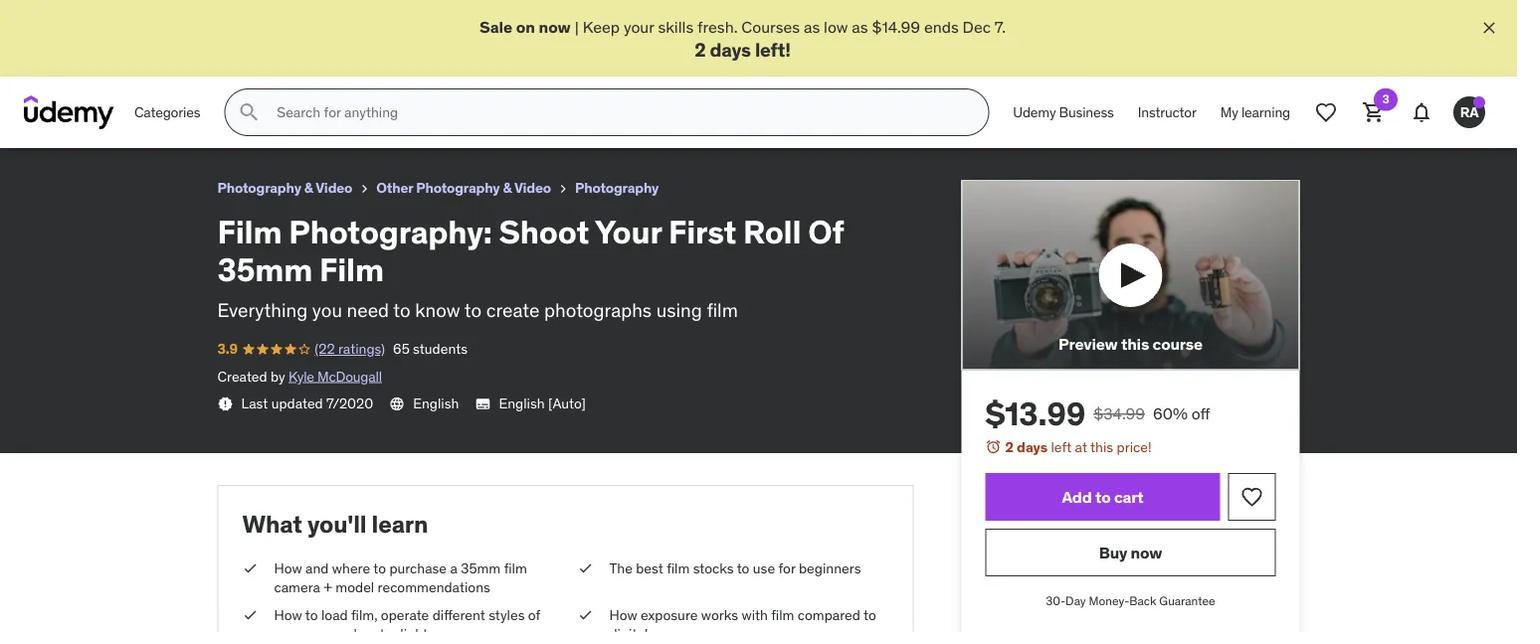 Task type: vqa. For each thing, say whether or not it's contained in the screenshot.
(16) at the top left of the page
no



Task type: describe. For each thing, give the bounding box(es) containing it.
7.
[[995, 16, 1006, 37]]

digital
[[610, 626, 648, 633]]

2 photography from the left
[[416, 179, 500, 197]]

my learning
[[1221, 103, 1291, 121]]

35mm for film photography: shoot your first roll of 35mm film everything you need to know to create photographs using film
[[217, 250, 313, 290]]

udemy
[[1013, 103, 1056, 121]]

use
[[753, 560, 775, 578]]

last
[[241, 395, 268, 413]]

closed captions image
[[475, 396, 491, 412]]

the best film stocks to use for beginners
[[610, 560, 861, 578]]

film right best on the bottom of page
[[667, 560, 690, 578]]

your
[[624, 16, 654, 37]]

keep
[[583, 16, 620, 37]]

film inside film photography: shoot your first roll of 35mm film everything you need to know to create photographs using film
[[707, 298, 738, 322]]

using
[[656, 298, 702, 322]]

how to load film, operate different styles of cameras, and meter light
[[274, 607, 540, 633]]

instructor link
[[1126, 89, 1209, 137]]

left
[[1051, 439, 1072, 457]]

wishlist image
[[1240, 486, 1264, 510]]

categories button
[[122, 89, 212, 137]]

first for film photography: shoot your first roll of 35mm film everything you need to know to create photographs using film
[[669, 212, 737, 252]]

recommendations
[[378, 579, 490, 597]]

1 as from the left
[[804, 16, 820, 37]]

how for camera
[[274, 560, 302, 578]]

load
[[321, 607, 348, 625]]

on
[[516, 16, 535, 37]]

english for english
[[413, 395, 459, 413]]

first for film photography: shoot your first roll of 35mm film
[[244, 8, 279, 29]]

kyle mcdougall link
[[289, 368, 382, 386]]

2 as from the left
[[852, 16, 868, 37]]

my learning link
[[1209, 89, 1303, 137]]

(22 ratings)
[[315, 340, 385, 358]]

camera
[[274, 579, 320, 597]]

stocks
[[693, 560, 734, 578]]

xsmall image
[[357, 181, 372, 197]]

photography & video link
[[217, 176, 353, 201]]

ra
[[1460, 103, 1479, 121]]

ra link
[[1446, 89, 1494, 137]]

low
[[824, 16, 848, 37]]

film photography: shoot your first roll of 35mm film everything you need to know to create photographs using film
[[217, 212, 844, 322]]

off
[[1192, 404, 1211, 424]]

65
[[393, 340, 410, 358]]

photography: for film photography: shoot your first roll of 35mm film
[[52, 8, 155, 29]]

roll for film photography: shoot your first roll of 35mm film
[[282, 8, 312, 29]]

light
[[400, 626, 428, 633]]

to right need
[[393, 298, 411, 322]]

photography for photography & video
[[217, 179, 301, 197]]

know
[[415, 298, 460, 322]]

buy now
[[1099, 543, 1163, 563]]

you
[[312, 298, 342, 322]]

1 horizontal spatial days
[[1017, 439, 1048, 457]]

of
[[528, 607, 540, 625]]

by
[[271, 368, 285, 386]]

2 days left at this price!
[[1006, 439, 1152, 457]]

xsmall image for the best film stocks to use for beginners
[[578, 559, 594, 579]]

30-day money-back guarantee
[[1046, 594, 1216, 609]]

cameras,
[[274, 626, 330, 633]]

photography link
[[575, 176, 659, 201]]

preview this course button
[[962, 180, 1300, 371]]

65 students
[[393, 340, 468, 358]]

for
[[779, 560, 796, 578]]

last updated 7/2020
[[241, 395, 373, 413]]

xsmall image for last updated 7/2020
[[217, 397, 233, 413]]

3
[[1383, 92, 1390, 107]]

to right 'know'
[[465, 298, 482, 322]]

+
[[324, 579, 332, 597]]

now inside button
[[1131, 543, 1163, 563]]

udemy image
[[24, 96, 114, 130]]

shoot for film photography: shoot your first roll of 35mm film
[[159, 8, 204, 29]]

$13.99
[[986, 395, 1086, 434]]

3 link
[[1350, 89, 1398, 137]]

to inside how to load film, operate different styles of cameras, and meter light
[[305, 607, 318, 625]]

operate
[[381, 607, 429, 625]]

everything
[[217, 298, 308, 322]]

2 & from the left
[[503, 179, 512, 197]]

[auto]
[[548, 395, 586, 413]]

add to cart button
[[986, 474, 1221, 521]]

money-
[[1089, 594, 1130, 609]]

back
[[1130, 594, 1157, 609]]

of for film photography: shoot your first roll of 35mm film everything you need to know to create photographs using film
[[808, 212, 844, 252]]

wishlist image
[[1315, 101, 1338, 125]]

xsmall image for how exposure works with film compared to digital
[[578, 606, 594, 626]]

xsmall image left photography link
[[555, 181, 571, 197]]

meter
[[360, 626, 397, 633]]

sale on now | keep your skills fresh. courses as low as $14.99 ends dec 7. 2 days left!
[[480, 16, 1006, 61]]

1 & from the left
[[304, 179, 313, 197]]

cart
[[1114, 487, 1144, 507]]

you have alerts image
[[1474, 97, 1486, 109]]

close image
[[1480, 18, 1500, 38]]

1 vertical spatial this
[[1091, 439, 1114, 457]]

shopping cart with 3 items image
[[1362, 101, 1386, 125]]

mcdougall
[[317, 368, 382, 386]]

with
[[742, 607, 768, 625]]

the
[[610, 560, 633, 578]]

fresh.
[[698, 16, 738, 37]]

sale
[[480, 16, 513, 37]]

my
[[1221, 103, 1239, 121]]

xsmall image for how to load film, operate different styles of cameras, and meter light
[[242, 606, 258, 626]]

other photography & video link
[[376, 176, 551, 201]]

need
[[347, 298, 389, 322]]



Task type: locate. For each thing, give the bounding box(es) containing it.
xsmall image down what
[[242, 559, 258, 579]]

shoot up create
[[499, 212, 589, 252]]

0 horizontal spatial photography
[[217, 179, 301, 197]]

compared
[[798, 607, 861, 625]]

0 horizontal spatial english
[[413, 395, 459, 413]]

how up camera
[[274, 560, 302, 578]]

course language image
[[389, 397, 405, 413]]

your down photography link
[[595, 212, 662, 252]]

film up styles
[[504, 560, 527, 578]]

how inside how to load film, operate different styles of cameras, and meter light
[[274, 607, 302, 625]]

2 vertical spatial 35mm
[[461, 560, 501, 578]]

2
[[695, 37, 706, 61], [1006, 439, 1014, 457]]

0 vertical spatial photography:
[[52, 8, 155, 29]]

0 horizontal spatial days
[[710, 37, 751, 61]]

add
[[1062, 487, 1092, 507]]

1 horizontal spatial 2
[[1006, 439, 1014, 457]]

35mm inside how and where to purchase a 35mm film camera + model recommendations
[[461, 560, 501, 578]]

1 vertical spatial and
[[334, 626, 357, 633]]

2 video from the left
[[514, 179, 551, 197]]

now inside sale on now | keep your skills fresh. courses as low as $14.99 ends dec 7. 2 days left!
[[539, 16, 571, 37]]

film inside how and where to purchase a 35mm film camera + model recommendations
[[504, 560, 527, 578]]

ratings)
[[338, 340, 385, 358]]

english [auto]
[[499, 395, 586, 413]]

and inside how to load film, operate different styles of cameras, and meter light
[[334, 626, 357, 633]]

& up film photography: shoot your first roll of 35mm film everything you need to know to create photographs using film
[[503, 179, 512, 197]]

0 vertical spatial and
[[306, 560, 329, 578]]

1 horizontal spatial &
[[503, 179, 512, 197]]

xsmall image left the 'last'
[[217, 397, 233, 413]]

works
[[701, 607, 738, 625]]

2 down 'fresh.'
[[695, 37, 706, 61]]

0 vertical spatial days
[[710, 37, 751, 61]]

1 english from the left
[[413, 395, 459, 413]]

now right buy
[[1131, 543, 1163, 563]]

other
[[376, 179, 413, 197]]

you'll
[[307, 510, 367, 540]]

1 vertical spatial shoot
[[499, 212, 589, 252]]

1 vertical spatial roll
[[743, 212, 801, 252]]

0 vertical spatial your
[[207, 8, 241, 29]]

created
[[217, 368, 267, 386]]

and
[[306, 560, 329, 578], [334, 626, 357, 633]]

your inside film photography: shoot your first roll of 35mm film everything you need to know to create photographs using film
[[595, 212, 662, 252]]

0 vertical spatial 2
[[695, 37, 706, 61]]

english
[[413, 395, 459, 413], [499, 395, 545, 413]]

$34.99
[[1094, 404, 1145, 424]]

1 horizontal spatial now
[[1131, 543, 1163, 563]]

first up "using"
[[669, 212, 737, 252]]

udemy business link
[[1001, 89, 1126, 137]]

day
[[1066, 594, 1086, 609]]

preview
[[1059, 334, 1118, 354]]

video inside photography & video link
[[316, 179, 353, 197]]

to right compared
[[864, 607, 876, 625]]

add to cart
[[1062, 487, 1144, 507]]

video inside other photography & video link
[[514, 179, 551, 197]]

to up cameras, on the left of the page
[[305, 607, 318, 625]]

model
[[336, 579, 374, 597]]

as left the low
[[804, 16, 820, 37]]

0 vertical spatial this
[[1121, 334, 1149, 354]]

30-
[[1046, 594, 1066, 609]]

english right closed captions image
[[499, 395, 545, 413]]

0 vertical spatial roll
[[282, 8, 312, 29]]

1 vertical spatial your
[[595, 212, 662, 252]]

1 horizontal spatial first
[[669, 212, 737, 252]]

0 vertical spatial of
[[315, 8, 333, 29]]

how up cameras, on the left of the page
[[274, 607, 302, 625]]

how inside how and where to purchase a 35mm film camera + model recommendations
[[274, 560, 302, 578]]

2 horizontal spatial photography
[[575, 179, 659, 197]]

first inside film photography: shoot your first roll of 35mm film everything you need to know to create photographs using film
[[669, 212, 737, 252]]

0 horizontal spatial this
[[1091, 439, 1114, 457]]

created by kyle mcdougall
[[217, 368, 382, 386]]

& left xsmall icon
[[304, 179, 313, 197]]

beginners
[[799, 560, 861, 578]]

this right at
[[1091, 439, 1114, 457]]

0 horizontal spatial video
[[316, 179, 353, 197]]

to
[[393, 298, 411, 322], [465, 298, 482, 322], [1096, 487, 1111, 507], [373, 560, 386, 578], [737, 560, 750, 578], [305, 607, 318, 625], [864, 607, 876, 625]]

course
[[1153, 334, 1203, 354]]

guarantee
[[1160, 594, 1216, 609]]

1 photography from the left
[[217, 179, 301, 197]]

photography down search for anything text box
[[575, 179, 659, 197]]

1 video from the left
[[316, 179, 353, 197]]

2 english from the left
[[499, 395, 545, 413]]

xsmall image
[[555, 181, 571, 197], [217, 397, 233, 413], [242, 559, 258, 579], [578, 559, 594, 579], [242, 606, 258, 626], [578, 606, 594, 626]]

video up film photography: shoot your first roll of 35mm film everything you need to know to create photographs using film
[[514, 179, 551, 197]]

courses
[[742, 16, 800, 37]]

1 horizontal spatial and
[[334, 626, 357, 633]]

1 horizontal spatial as
[[852, 16, 868, 37]]

ends
[[924, 16, 959, 37]]

0 vertical spatial now
[[539, 16, 571, 37]]

first
[[244, 8, 279, 29], [669, 212, 737, 252]]

3 photography from the left
[[575, 179, 659, 197]]

1 horizontal spatial this
[[1121, 334, 1149, 354]]

of inside film photography: shoot your first roll of 35mm film everything you need to know to create photographs using film
[[808, 212, 844, 252]]

different
[[433, 607, 485, 625]]

your up submit search image in the top left of the page
[[207, 8, 241, 29]]

to inside the how exposure works with film compared to digital
[[864, 607, 876, 625]]

days left left
[[1017, 439, 1048, 457]]

and up +
[[306, 560, 329, 578]]

this
[[1121, 334, 1149, 354], [1091, 439, 1114, 457]]

to inside how and where to purchase a 35mm film camera + model recommendations
[[373, 560, 386, 578]]

film
[[16, 8, 49, 29], [388, 8, 421, 29], [217, 212, 282, 252], [319, 250, 384, 290]]

1 vertical spatial photography:
[[289, 212, 492, 252]]

0 horizontal spatial as
[[804, 16, 820, 37]]

1 vertical spatial days
[[1017, 439, 1048, 457]]

1 vertical spatial 2
[[1006, 439, 1014, 457]]

1 horizontal spatial photography:
[[289, 212, 492, 252]]

photography right other
[[416, 179, 500, 197]]

photography & video
[[217, 179, 353, 197]]

photography down submit search image in the top left of the page
[[217, 179, 301, 197]]

&
[[304, 179, 313, 197], [503, 179, 512, 197]]

0 horizontal spatial now
[[539, 16, 571, 37]]

and inside how and where to purchase a 35mm film camera + model recommendations
[[306, 560, 329, 578]]

how exposure works with film compared to digital
[[610, 607, 876, 633]]

other photography & video
[[376, 179, 551, 197]]

learn
[[372, 510, 428, 540]]

and down load
[[334, 626, 357, 633]]

0 horizontal spatial 2
[[695, 37, 706, 61]]

now
[[539, 16, 571, 37], [1131, 543, 1163, 563]]

0 vertical spatial 35mm
[[337, 8, 385, 29]]

english right course language image
[[413, 395, 459, 413]]

roll inside film photography: shoot your first roll of 35mm film everything you need to know to create photographs using film
[[743, 212, 801, 252]]

2 right the 'alarm' image
[[1006, 439, 1014, 457]]

how up digital
[[610, 607, 638, 625]]

submit search image
[[237, 101, 261, 125]]

1 horizontal spatial of
[[808, 212, 844, 252]]

film
[[707, 298, 738, 322], [504, 560, 527, 578], [667, 560, 690, 578], [772, 607, 795, 625]]

0 horizontal spatial photography:
[[52, 8, 155, 29]]

$14.99
[[872, 16, 921, 37]]

1 horizontal spatial video
[[514, 179, 551, 197]]

1 horizontal spatial 35mm
[[337, 8, 385, 29]]

roll for film photography: shoot your first roll of 35mm film everything you need to know to create photographs using film
[[743, 212, 801, 252]]

photography: for film photography: shoot your first roll of 35mm film everything you need to know to create photographs using film
[[289, 212, 492, 252]]

0 horizontal spatial roll
[[282, 8, 312, 29]]

60%
[[1153, 404, 1188, 424]]

price!
[[1117, 439, 1152, 457]]

1 vertical spatial of
[[808, 212, 844, 252]]

film right with
[[772, 607, 795, 625]]

this left course
[[1121, 334, 1149, 354]]

film photography: shoot your first roll of 35mm film
[[16, 8, 421, 29]]

video left xsmall icon
[[316, 179, 353, 197]]

1 horizontal spatial roll
[[743, 212, 801, 252]]

roll
[[282, 8, 312, 29], [743, 212, 801, 252]]

1 vertical spatial first
[[669, 212, 737, 252]]

1 horizontal spatial your
[[595, 212, 662, 252]]

your for film photography: shoot your first roll of 35mm film everything you need to know to create photographs using film
[[595, 212, 662, 252]]

shoot inside film photography: shoot your first roll of 35mm film everything you need to know to create photographs using film
[[499, 212, 589, 252]]

what you'll learn
[[242, 510, 428, 540]]

dec
[[963, 16, 991, 37]]

2 horizontal spatial 35mm
[[461, 560, 501, 578]]

alarm image
[[986, 439, 1002, 455]]

photography for photography
[[575, 179, 659, 197]]

xsmall image for how and where to purchase a 35mm film camera + model recommendations
[[242, 559, 258, 579]]

how
[[274, 560, 302, 578], [274, 607, 302, 625], [610, 607, 638, 625]]

video
[[316, 179, 353, 197], [514, 179, 551, 197]]

students
[[413, 340, 468, 358]]

how inside the how exposure works with film compared to digital
[[610, 607, 638, 625]]

days down 'fresh.'
[[710, 37, 751, 61]]

this inside button
[[1121, 334, 1149, 354]]

shoot up "categories" on the left top of the page
[[159, 8, 204, 29]]

buy
[[1099, 543, 1128, 563]]

$13.99 $34.99 60% off
[[986, 395, 1211, 434]]

business
[[1059, 103, 1114, 121]]

photography:
[[52, 8, 155, 29], [289, 212, 492, 252]]

first up submit search image in the top left of the page
[[244, 8, 279, 29]]

days
[[710, 37, 751, 61], [1017, 439, 1048, 457]]

35mm for film photography: shoot your first roll of 35mm film
[[337, 8, 385, 29]]

english for english [auto]
[[499, 395, 545, 413]]

to left cart at the bottom
[[1096, 487, 1111, 507]]

what
[[242, 510, 302, 540]]

photography: inside film photography: shoot your first roll of 35mm film everything you need to know to create photographs using film
[[289, 212, 492, 252]]

0 horizontal spatial &
[[304, 179, 313, 197]]

film inside the how exposure works with film compared to digital
[[772, 607, 795, 625]]

exposure
[[641, 607, 698, 625]]

notifications image
[[1410, 101, 1434, 125]]

skills
[[658, 16, 694, 37]]

purchase
[[389, 560, 447, 578]]

now left |
[[539, 16, 571, 37]]

buy now button
[[986, 529, 1276, 577]]

xsmall image right of
[[578, 606, 594, 626]]

to right where
[[373, 560, 386, 578]]

kyle
[[289, 368, 314, 386]]

xsmall image left the
[[578, 559, 594, 579]]

0 horizontal spatial 35mm
[[217, 250, 313, 290]]

7/2020
[[326, 395, 373, 413]]

of for film photography: shoot your first roll of 35mm film
[[315, 8, 333, 29]]

1 vertical spatial 35mm
[[217, 250, 313, 290]]

shoot for film photography: shoot your first roll of 35mm film everything you need to know to create photographs using film
[[499, 212, 589, 252]]

your for film photography: shoot your first roll of 35mm film
[[207, 8, 241, 29]]

to left use
[[737, 560, 750, 578]]

1 horizontal spatial photography
[[416, 179, 500, 197]]

0 horizontal spatial and
[[306, 560, 329, 578]]

1 horizontal spatial shoot
[[499, 212, 589, 252]]

1 vertical spatial now
[[1131, 543, 1163, 563]]

Search for anything text field
[[273, 96, 965, 130]]

how for cameras,
[[274, 607, 302, 625]]

as
[[804, 16, 820, 37], [852, 16, 868, 37]]

35mm inside film photography: shoot your first roll of 35mm film everything you need to know to create photographs using film
[[217, 250, 313, 290]]

(22
[[315, 340, 335, 358]]

udemy business
[[1013, 103, 1114, 121]]

0 horizontal spatial your
[[207, 8, 241, 29]]

days inside sale on now | keep your skills fresh. courses as low as $14.99 ends dec 7. 2 days left!
[[710, 37, 751, 61]]

0 vertical spatial shoot
[[159, 8, 204, 29]]

0 horizontal spatial of
[[315, 8, 333, 29]]

1 horizontal spatial english
[[499, 395, 545, 413]]

a
[[450, 560, 458, 578]]

film right "using"
[[707, 298, 738, 322]]

to inside button
[[1096, 487, 1111, 507]]

photographs
[[544, 298, 652, 322]]

photography
[[217, 179, 301, 197], [416, 179, 500, 197], [575, 179, 659, 197]]

best
[[636, 560, 664, 578]]

0 vertical spatial first
[[244, 8, 279, 29]]

0 horizontal spatial shoot
[[159, 8, 204, 29]]

2 inside sale on now | keep your skills fresh. courses as low as $14.99 ends dec 7. 2 days left!
[[695, 37, 706, 61]]

xsmall image left load
[[242, 606, 258, 626]]

as right the low
[[852, 16, 868, 37]]

styles
[[489, 607, 525, 625]]

3.9
[[217, 340, 238, 358]]

0 horizontal spatial first
[[244, 8, 279, 29]]



